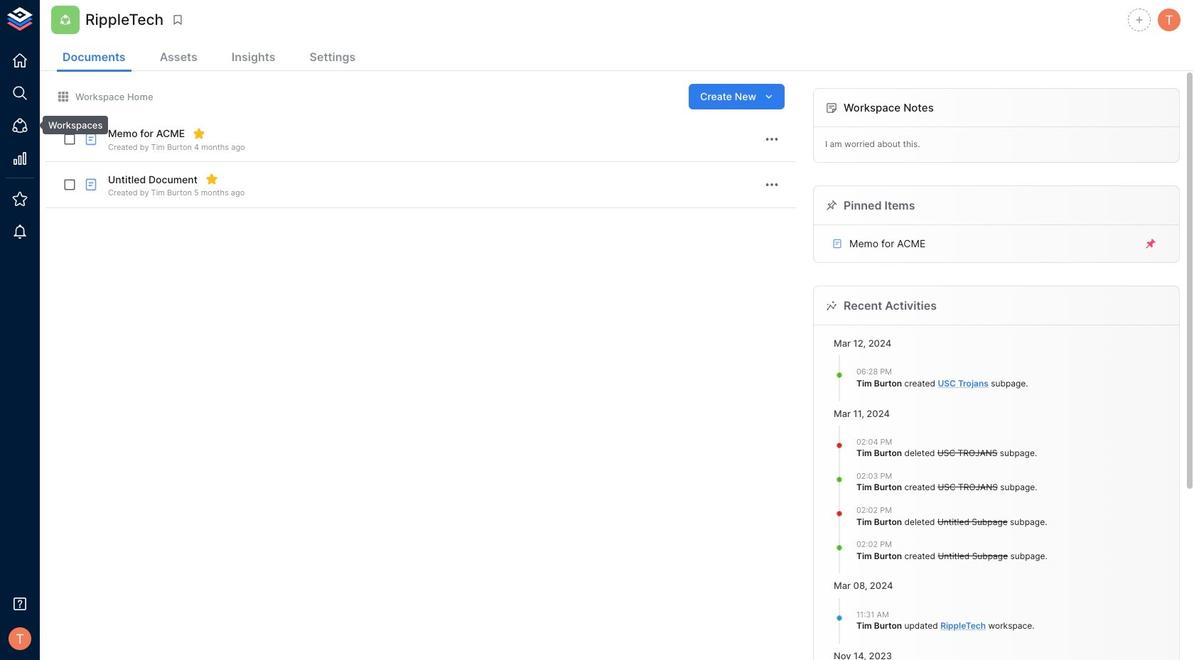 Task type: locate. For each thing, give the bounding box(es) containing it.
bookmark image
[[171, 14, 184, 26]]

unpin image
[[1144, 237, 1157, 250]]

tooltip
[[33, 116, 108, 134]]

remove favorite image
[[193, 127, 206, 140]]



Task type: vqa. For each thing, say whether or not it's contained in the screenshot.
Settings image
no



Task type: describe. For each thing, give the bounding box(es) containing it.
remove favorite image
[[205, 173, 218, 186]]



